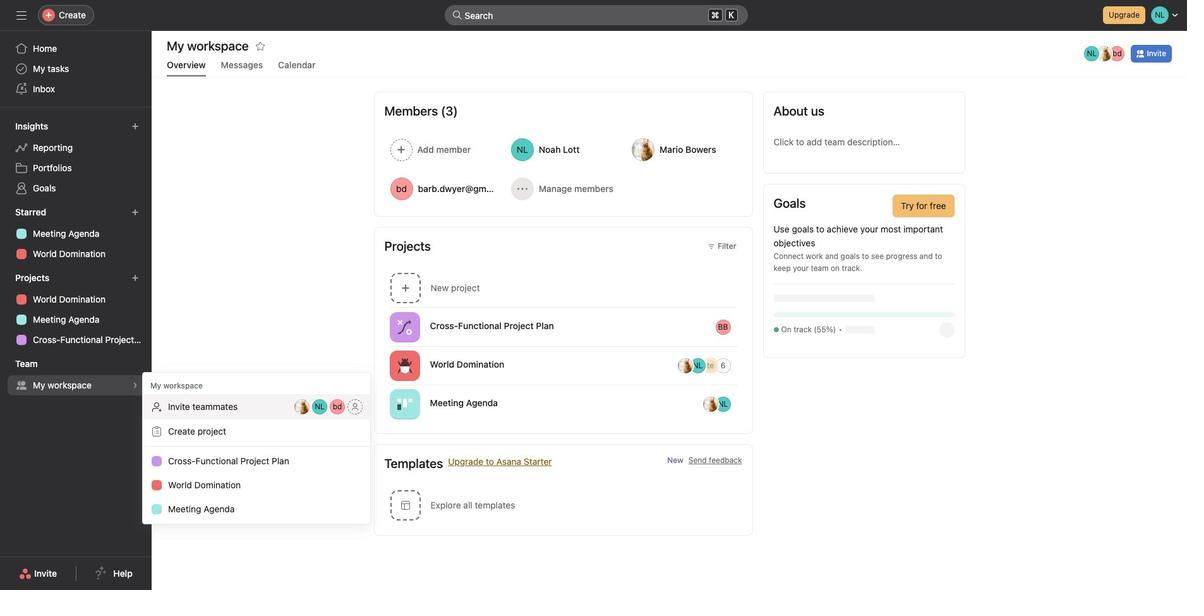 Task type: vqa. For each thing, say whether or not it's contained in the screenshot.
the Remove image
no



Task type: describe. For each thing, give the bounding box(es) containing it.
hide sidebar image
[[16, 10, 27, 20]]

starred element
[[0, 201, 152, 267]]

add items to starred image
[[132, 209, 139, 216]]

prominent image
[[452, 10, 462, 20]]

bug image
[[397, 358, 413, 373]]

global element
[[0, 31, 152, 107]]

show options image for board icon
[[738, 399, 748, 409]]

insights element
[[0, 115, 152, 201]]



Task type: locate. For each thing, give the bounding box(es) containing it.
line_and_symbols image
[[397, 320, 413, 335]]

show options image for line_and_symbols image
[[738, 322, 748, 332]]

menu item
[[143, 395, 370, 420]]

projects element
[[0, 267, 152, 353]]

board image
[[397, 397, 413, 412]]

teams element
[[0, 353, 152, 398]]

None field
[[445, 5, 748, 25]]

new project or portfolio image
[[132, 274, 139, 282]]

show options image
[[738, 322, 748, 332], [738, 399, 748, 409]]

0 vertical spatial show options image
[[738, 322, 748, 332]]

filter projects image
[[708, 243, 716, 250]]

see details, my workspace image
[[132, 382, 139, 389]]

new insights image
[[132, 123, 139, 130]]

2 show options image from the top
[[738, 399, 748, 409]]

1 vertical spatial show options image
[[738, 399, 748, 409]]

Search tasks, projects, and more text field
[[445, 5, 748, 25]]

add to starred image
[[255, 41, 265, 51]]

1 show options image from the top
[[738, 322, 748, 332]]



